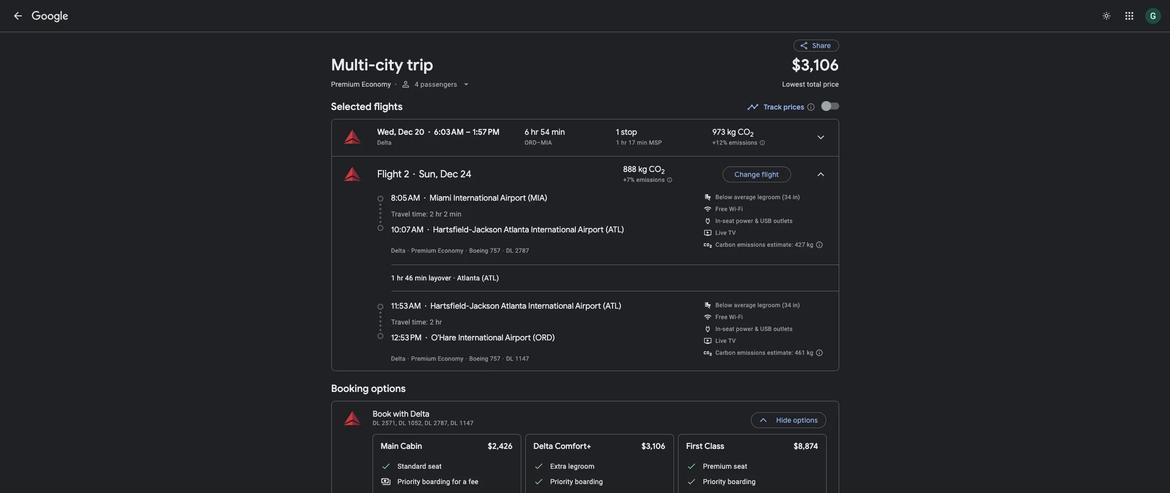 Task type: describe. For each thing, give the bounding box(es) containing it.
premium down 12:53 pm
[[411, 356, 436, 363]]

change flight button
[[723, 163, 791, 187]]

prices
[[784, 103, 804, 112]]

delta down "10:07 am"
[[391, 248, 406, 254]]

 image right layover
[[453, 274, 455, 282]]

priority boarding for delta comfort+
[[550, 478, 603, 486]]

emissions for carbon emissions estimate: 461 kg
[[737, 350, 766, 357]]

1 stop flight. element
[[616, 127, 637, 139]]

hr for travel time: 2 hr 2 min
[[436, 210, 442, 218]]

hartsfield-jackson atlanta international airport (atl) for 11:53 am
[[431, 302, 622, 312]]

travel time: 2 hr 2 min
[[391, 210, 462, 218]]

min right 46 at bottom left
[[415, 274, 427, 282]]

trip
[[407, 55, 433, 75]]

time: for 8:05 am
[[412, 210, 428, 218]]

1 for hr
[[391, 274, 395, 282]]

below for hartsfield-jackson atlanta international airport (atl)
[[716, 194, 733, 201]]

hartsfield- for 11:53 am
[[431, 302, 470, 312]]

hr for travel time: 2 hr
[[436, 318, 442, 326]]

emissions for carbon emissions estimate: 427 kg
[[737, 242, 766, 249]]

city
[[375, 55, 403, 75]]

legroom for o'hare international airport (ord)
[[758, 302, 781, 309]]

below average legroom (34 in) for (atl)
[[716, 194, 800, 201]]

1 hr 46 min layover
[[391, 274, 451, 282]]

3106 us dollars element
[[792, 55, 839, 75]]

carbon emissions estimate: 427 kg
[[716, 242, 814, 249]]

total duration 6 hr 54 min. element
[[525, 127, 616, 139]]

stop
[[621, 127, 637, 137]]

kg inside 973 kg co 2
[[727, 127, 736, 137]]

hr left 46 at bottom left
[[397, 274, 403, 282]]

427
[[795, 242, 805, 249]]

lowest
[[782, 80, 805, 88]]

main cabin
[[381, 442, 422, 452]]

973 kg co 2
[[713, 127, 754, 139]]

hide
[[777, 416, 792, 425]]

carbon for (ord)
[[716, 350, 736, 357]]

premium down class
[[703, 463, 732, 471]]

in) for o'hare international airport (ord)
[[793, 302, 800, 309]]

jackson for 11:53 am
[[470, 302, 499, 312]]

first
[[686, 442, 703, 452]]

usb for o'hare international airport (ord)
[[760, 326, 772, 333]]

class
[[705, 442, 725, 452]]

1 stop 1 hr 17 min msp
[[616, 127, 662, 146]]

6
[[525, 127, 529, 137]]

20
[[415, 127, 424, 137]]

flight
[[762, 170, 779, 179]]

hide options button
[[751, 409, 827, 433]]

atlanta for 11:53 am
[[501, 302, 527, 312]]

book with delta dl 2571, dl 1052, dl 2787, dl 1147
[[373, 410, 474, 427]]

free wi-fi for (atl)
[[716, 206, 743, 213]]

outlets for hartsfield-jackson atlanta international airport (atl)
[[774, 218, 793, 225]]

fi for (atl)
[[738, 206, 743, 213]]

4 passengers
[[415, 80, 457, 88]]

learn more about tracked prices image
[[806, 103, 815, 112]]

(34 for (ord)
[[782, 302, 791, 309]]

outlets for o'hare international airport (ord)
[[774, 326, 793, 333]]

1147
[[460, 420, 474, 427]]

8:05 am
[[391, 193, 420, 203]]

kg right 461
[[807, 350, 814, 357]]

ord
[[525, 139, 537, 146]]

share
[[812, 41, 831, 50]]

co for 888 kg co
[[649, 165, 661, 175]]

dl 1147
[[506, 356, 529, 363]]

extra
[[550, 463, 567, 471]]

0 vertical spatial economy
[[362, 80, 391, 88]]

$3,106 for $3,106 lowest total price
[[792, 55, 839, 75]]

6:03 am – 1:57 pm
[[434, 127, 500, 137]]

international down (mia)
[[531, 225, 576, 235]]

multi-
[[331, 55, 375, 75]]

flight details. flight on wednesday, december 20. leaves o'hare international airport at 6:03 am on wednesday, december 20 and arrives at miami international airport at 1:57 pm on wednesday, december 20. image
[[809, 126, 833, 149]]

main content containing multi-city trip
[[331, 32, 839, 494]]

average for o'hare international airport (ord)
[[734, 302, 756, 309]]

17
[[628, 139, 635, 146]]

international right the o'hare
[[458, 333, 503, 343]]

boeing for international
[[469, 356, 488, 363]]

 image right 20 on the top left of page
[[428, 127, 430, 137]]

legroom for hartsfield-jackson atlanta international airport (atl)
[[758, 194, 781, 201]]

carbon emissions estimate: 461 kg
[[716, 350, 814, 357]]

1 vertical spatial (atl)
[[482, 274, 499, 282]]

selected flights
[[331, 101, 403, 113]]

dl 2787
[[506, 248, 529, 254]]

hartsfield- for 10:07 am
[[433, 225, 472, 235]]

in) for hartsfield-jackson atlanta international airport (atl)
[[793, 194, 800, 201]]

time: for 11:53 am
[[412, 318, 428, 326]]

1 for stop
[[616, 127, 619, 137]]

live for o'hare international airport (ord)
[[716, 338, 727, 345]]

boarding for main cabin
[[422, 478, 450, 486]]

cabin
[[400, 442, 422, 452]]

loading results progress bar
[[0, 32, 1170, 34]]

1 vertical spatial 1
[[616, 139, 620, 146]]

estimate: for hartsfield-jackson atlanta international airport (atl)
[[767, 242, 793, 249]]

24
[[460, 168, 472, 181]]

multi-city trip
[[331, 55, 433, 75]]

sun, dec 24
[[419, 168, 472, 181]]

hr for 1 stop 1 hr 17 min msp
[[621, 139, 627, 146]]

with
[[393, 410, 409, 420]]

miami international airport (mia)
[[430, 193, 547, 203]]

1052,
[[408, 420, 423, 427]]

2 inside '888 kg co 2'
[[661, 168, 665, 176]]

4
[[415, 80, 419, 88]]

change
[[735, 170, 760, 179]]

1 vertical spatial atlanta
[[457, 274, 480, 282]]

travel for 8:05 am
[[391, 210, 410, 218]]

change flight
[[735, 170, 779, 179]]

delta down wed,
[[377, 139, 392, 146]]

track prices
[[764, 103, 804, 112]]

delta up extra
[[534, 442, 553, 452]]

461
[[795, 350, 805, 357]]

booking
[[331, 383, 369, 395]]

wed, dec 20
[[377, 127, 424, 137]]

2571,
[[382, 420, 397, 427]]

 image left dl 1147 on the bottom of the page
[[503, 356, 504, 363]]

international down 24
[[453, 193, 499, 203]]

o'hare
[[431, 333, 456, 343]]

 image left sun,
[[413, 169, 415, 181]]

carbon emissions estimate: 461 kilograms element
[[716, 350, 814, 357]]

Flight numbers DL 2571, DL 1052, DL 2787, DL 1147 text field
[[373, 420, 474, 427]]

selected
[[331, 101, 372, 113]]

list containing flight 2
[[332, 120, 839, 371]]

msp
[[649, 139, 662, 146]]

booking options
[[331, 383, 406, 395]]

options for booking options
[[371, 383, 406, 395]]

total
[[807, 80, 822, 88]]

carbon emissions estimate: 427 kilograms element
[[716, 242, 814, 249]]

track
[[764, 103, 782, 112]]

6 hr 54 min ord – mia
[[525, 127, 565, 146]]

$8,874
[[794, 442, 818, 452]]

in-seat power & usb outlets for (ord)
[[716, 326, 793, 333]]

mia
[[541, 139, 552, 146]]

dec for sun,
[[440, 168, 458, 181]]

2 vertical spatial legroom
[[568, 463, 595, 471]]

$2,426
[[488, 442, 513, 452]]

extra legroom
[[550, 463, 595, 471]]

 image down "10:07 am"
[[408, 248, 409, 254]]

757 for jackson
[[490, 248, 501, 254]]

premium economy for 11:53 am
[[411, 356, 464, 363]]

jackson for 10:07 am
[[472, 225, 502, 235]]

4 dl from the left
[[451, 420, 458, 427]]

+12% emissions
[[713, 139, 758, 146]]

boeing 757 for international
[[469, 356, 501, 363]]

 image down city
[[395, 80, 397, 88]]

dec for wed,
[[398, 127, 413, 137]]

priority boarding for first class
[[703, 478, 756, 486]]

live tv for hartsfield-jackson atlanta international airport (atl)
[[716, 230, 736, 237]]

premium down "10:07 am"
[[411, 248, 436, 254]]

Arrival time: 12:53 PM. text field
[[391, 333, 422, 343]]

boarding for delta comfort+
[[575, 478, 603, 486]]

2 dl from the left
[[399, 420, 406, 427]]



Task type: vqa. For each thing, say whether or not it's contained in the screenshot.
Learn more about ranking image
no



Task type: locate. For each thing, give the bounding box(es) containing it.
2 live from the top
[[716, 338, 727, 345]]

economy up layover
[[438, 248, 464, 254]]

757 left dl 2787
[[490, 248, 501, 254]]

(34 for (atl)
[[782, 194, 791, 201]]

hr right 6
[[531, 127, 539, 137]]

economy down multi-city trip
[[362, 80, 391, 88]]

hr up the o'hare
[[436, 318, 442, 326]]

1 usb from the top
[[760, 218, 772, 225]]

1 vertical spatial premium economy
[[411, 248, 464, 254]]

standard
[[398, 463, 426, 471]]

outlets up carbon emissions estimate: 461 kilograms element
[[774, 326, 793, 333]]

1 horizontal spatial priority
[[550, 478, 573, 486]]

1 vertical spatial fi
[[738, 314, 743, 321]]

priority down extra
[[550, 478, 573, 486]]

 image
[[428, 127, 430, 137], [408, 248, 409, 254], [503, 248, 504, 254], [503, 356, 504, 363]]

emissions for +7% emissions
[[636, 177, 665, 184]]

estimate: for o'hare international airport (ord)
[[767, 350, 793, 357]]

1 vertical spatial in-
[[716, 326, 723, 333]]

flight
[[377, 168, 402, 181]]

0 horizontal spatial co
[[649, 165, 661, 175]]

priority boarding down extra legroom
[[550, 478, 603, 486]]

atlanta (atl)
[[457, 274, 499, 282]]

0 vertical spatial outlets
[[774, 218, 793, 225]]

1 vertical spatial hartsfield-
[[431, 302, 470, 312]]

in- for (ord)
[[716, 326, 723, 333]]

1 carbon from the top
[[716, 242, 736, 249]]

premium
[[331, 80, 360, 88], [411, 248, 436, 254], [411, 356, 436, 363], [703, 463, 732, 471]]

outlets
[[774, 218, 793, 225], [774, 326, 793, 333]]

1 vertical spatial boeing 757
[[469, 356, 501, 363]]

time:
[[412, 210, 428, 218], [412, 318, 428, 326]]

2 average from the top
[[734, 302, 756, 309]]

atlanta up dl 2787
[[504, 225, 529, 235]]

Departure time: 11:53 AM. text field
[[391, 302, 421, 312]]

dl left 1147
[[451, 420, 458, 427]]

1 vertical spatial in)
[[793, 302, 800, 309]]

hartsfield-jackson atlanta international airport (atl) up "(ord)"
[[431, 302, 622, 312]]

1 vertical spatial power
[[736, 326, 753, 333]]

in- for (atl)
[[716, 218, 723, 225]]

a
[[463, 478, 467, 486]]

1 tv from the top
[[728, 230, 736, 237]]

0 vertical spatial average
[[734, 194, 756, 201]]

2 vertical spatial economy
[[438, 356, 464, 363]]

kg right 427
[[807, 242, 814, 249]]

list
[[332, 120, 839, 371]]

1 vertical spatial options
[[794, 416, 818, 425]]

comfort+
[[555, 442, 591, 452]]

0 vertical spatial tv
[[728, 230, 736, 237]]

1 boarding from the left
[[422, 478, 450, 486]]

2 estimate: from the top
[[767, 350, 793, 357]]

1 down the 1 stop flight. element
[[616, 139, 620, 146]]

for
[[452, 478, 461, 486]]

boarding for first class
[[728, 478, 756, 486]]

1 left 46 at bottom left
[[391, 274, 395, 282]]

None text field
[[782, 55, 839, 97]]

usb
[[760, 218, 772, 225], [760, 326, 772, 333]]

0 vertical spatial boeing 757
[[469, 248, 501, 254]]

0 horizontal spatial priority
[[398, 478, 420, 486]]

1 vertical spatial free
[[716, 314, 728, 321]]

fi for (ord)
[[738, 314, 743, 321]]

atlanta up o'hare international airport (ord)
[[501, 302, 527, 312]]

2 inside 973 kg co 2
[[750, 131, 754, 139]]

premium economy down the o'hare
[[411, 356, 464, 363]]

1 vertical spatial $3,106
[[642, 442, 666, 452]]

$3,106 up 'total'
[[792, 55, 839, 75]]

2 in- from the top
[[716, 326, 723, 333]]

boeing 757 for jackson
[[469, 248, 501, 254]]

4 passengers button
[[397, 72, 475, 96]]

boeing 757
[[469, 248, 501, 254], [469, 356, 501, 363]]

1 in- from the top
[[716, 218, 723, 225]]

& for hartsfield-jackson atlanta international airport (atl)
[[755, 218, 759, 225]]

boeing up atlanta (atl) at the bottom left of page
[[469, 248, 488, 254]]

boarding left for
[[422, 478, 450, 486]]

priority boarding
[[550, 478, 603, 486], [703, 478, 756, 486]]

min inside 6 hr 54 min ord – mia
[[552, 127, 565, 137]]

1 average from the top
[[734, 194, 756, 201]]

0 vertical spatial legroom
[[758, 194, 781, 201]]

+7% emissions
[[623, 177, 665, 184]]

co inside '888 kg co 2'
[[649, 165, 661, 175]]

1 free wi-fi from the top
[[716, 206, 743, 213]]

hr down miami
[[436, 210, 442, 218]]

priority for comfort+
[[550, 478, 573, 486]]

1 vertical spatial co
[[649, 165, 661, 175]]

in-seat power & usb outlets up carbon emissions estimate: 461 kilograms element
[[716, 326, 793, 333]]

delta inside "book with delta dl 2571, dl 1052, dl 2787, dl 1147"
[[411, 410, 430, 420]]

1 boeing 757 from the top
[[469, 248, 501, 254]]

1 boeing from the top
[[469, 248, 488, 254]]

premium economy for 8:05 am
[[411, 248, 464, 254]]

Departure time: 6:03 AM. text field
[[434, 127, 464, 137]]

– left arrival time: 1:57 pm. "text box"
[[466, 127, 471, 137]]

delta down 12:53 pm
[[391, 356, 406, 363]]

Departure time: 8:05 AM. text field
[[391, 193, 420, 203]]

layover
[[429, 274, 451, 282]]

main content
[[331, 32, 839, 494]]

0 vertical spatial dec
[[398, 127, 413, 137]]

premium seat
[[703, 463, 747, 471]]

1 in) from the top
[[793, 194, 800, 201]]

1 vertical spatial free wi-fi
[[716, 314, 743, 321]]

usb up carbon emissions estimate: 461 kilograms element
[[760, 326, 772, 333]]

priority for class
[[703, 478, 726, 486]]

0 vertical spatial –
[[466, 127, 471, 137]]

2 priority boarding from the left
[[703, 478, 756, 486]]

boarding down extra legroom
[[575, 478, 603, 486]]

2 free wi-fi from the top
[[716, 314, 743, 321]]

hartsfield-jackson atlanta international airport (atl) for 10:07 am
[[433, 225, 624, 235]]

1 wi- from the top
[[729, 206, 738, 213]]

0 vertical spatial 757
[[490, 248, 501, 254]]

0 horizontal spatial dec
[[398, 127, 413, 137]]

1 vertical spatial jackson
[[470, 302, 499, 312]]

1 power from the top
[[736, 218, 753, 225]]

0 vertical spatial free
[[716, 206, 728, 213]]

jackson down atlanta (atl) at the bottom left of page
[[470, 302, 499, 312]]

o'hare international airport (ord)
[[431, 333, 555, 343]]

1 vertical spatial average
[[734, 302, 756, 309]]

2 wi- from the top
[[729, 314, 738, 321]]

Arrival time: 10:07 AM. text field
[[391, 225, 424, 235]]

time: up 12:53 pm
[[412, 318, 428, 326]]

 image down 12:53 pm
[[408, 356, 409, 363]]

2 757 from the top
[[490, 356, 501, 363]]

1 vertical spatial carbon
[[716, 350, 736, 357]]

power for (atl)
[[736, 218, 753, 225]]

1 below from the top
[[716, 194, 733, 201]]

estimate:
[[767, 242, 793, 249], [767, 350, 793, 357]]

0 vertical spatial &
[[755, 218, 759, 225]]

1 outlets from the top
[[774, 218, 793, 225]]

layover (1 of 1) is a 1 hr 17 min layover at minneapolis–saint paul international airport in minneapolis. element
[[616, 139, 708, 147]]

Arrival time: 1:57 PM. text field
[[473, 127, 500, 137]]

priority down standard
[[398, 478, 420, 486]]

1 dl from the left
[[373, 420, 380, 427]]

emissions down 973 kg co 2
[[729, 139, 758, 146]]

0 vertical spatial time:
[[412, 210, 428, 218]]

first class
[[686, 442, 725, 452]]

priority for cabin
[[398, 478, 420, 486]]

economy for 8:05 am
[[438, 248, 464, 254]]

2 carbon from the top
[[716, 350, 736, 357]]

hr left 17
[[621, 139, 627, 146]]

below average legroom (34 in) up carbon emissions estimate: 461 kilograms element
[[716, 302, 800, 309]]

1 vertical spatial boeing
[[469, 356, 488, 363]]

3 dl from the left
[[425, 420, 432, 427]]

carbon
[[716, 242, 736, 249], [716, 350, 736, 357]]

3 priority from the left
[[703, 478, 726, 486]]

2 outlets from the top
[[774, 326, 793, 333]]

+12%
[[713, 139, 728, 146]]

airport
[[500, 193, 526, 203], [578, 225, 604, 235], [575, 302, 601, 312], [505, 333, 531, 343]]

hartsfield-jackson atlanta international airport (atl)
[[433, 225, 624, 235], [431, 302, 622, 312]]

boarding
[[422, 478, 450, 486], [575, 478, 603, 486], [728, 478, 756, 486]]

change appearance image
[[1095, 4, 1119, 28]]

legroom
[[758, 194, 781, 201], [758, 302, 781, 309], [568, 463, 595, 471]]

power for (ord)
[[736, 326, 753, 333]]

1 vertical spatial outlets
[[774, 326, 793, 333]]

delta comfort+
[[534, 442, 591, 452]]

wi- for hartsfield-jackson atlanta international airport (atl)
[[729, 206, 738, 213]]

1 left the stop at the top of the page
[[616, 127, 619, 137]]

outlets up carbon emissions estimate: 427 kilograms element
[[774, 218, 793, 225]]

1 horizontal spatial priority boarding
[[703, 478, 756, 486]]

0 vertical spatial in-seat power & usb outlets
[[716, 218, 793, 225]]

1 priority boarding from the left
[[550, 478, 603, 486]]

premium economy
[[331, 80, 391, 88], [411, 248, 464, 254], [411, 356, 464, 363]]

1 757 from the top
[[490, 248, 501, 254]]

10:07 am
[[391, 225, 424, 235]]

fi down change
[[738, 206, 743, 213]]

2 boeing 757 from the top
[[469, 356, 501, 363]]

tv up 'carbon emissions estimate: 427 kg'
[[728, 230, 736, 237]]

dec left 20 on the top left of page
[[398, 127, 413, 137]]

0 vertical spatial wi-
[[729, 206, 738, 213]]

0 vertical spatial hartsfield-jackson atlanta international airport (atl)
[[433, 225, 624, 235]]

below for o'hare international airport (ord)
[[716, 302, 733, 309]]

1 live tv from the top
[[716, 230, 736, 237]]

12:53 pm
[[391, 333, 422, 343]]

2 below average legroom (34 in) from the top
[[716, 302, 800, 309]]

1 horizontal spatial co
[[738, 127, 750, 137]]

1 horizontal spatial options
[[794, 416, 818, 425]]

seat
[[723, 218, 735, 225], [723, 326, 735, 333], [428, 463, 442, 471], [734, 463, 747, 471]]

2 in-seat power & usb outlets from the top
[[716, 326, 793, 333]]

tv
[[728, 230, 736, 237], [728, 338, 736, 345]]

2 below from the top
[[716, 302, 733, 309]]

hr inside 6 hr 54 min ord – mia
[[531, 127, 539, 137]]

priority down premium seat
[[703, 478, 726, 486]]

boeing down o'hare international airport (ord)
[[469, 356, 488, 363]]

2 & from the top
[[755, 326, 759, 333]]

options inside hide options dropdown button
[[794, 416, 818, 425]]

usb for hartsfield-jackson atlanta international airport (atl)
[[760, 218, 772, 225]]

6:03 am
[[434, 127, 464, 137]]

0 vertical spatial live
[[716, 230, 727, 237]]

estimate: left 461
[[767, 350, 793, 357]]

1 vertical spatial wi-
[[729, 314, 738, 321]]

live tv for o'hare international airport (ord)
[[716, 338, 736, 345]]

kg
[[727, 127, 736, 137], [638, 165, 647, 175], [807, 242, 814, 249], [807, 350, 814, 357]]

2 time: from the top
[[412, 318, 428, 326]]

1 vertical spatial below average legroom (34 in)
[[716, 302, 800, 309]]

$3,106 left first
[[642, 442, 666, 452]]

888 kg co 2
[[623, 165, 665, 176]]

boeing 757 up atlanta (atl) at the bottom left of page
[[469, 248, 501, 254]]

2 travel from the top
[[391, 318, 410, 326]]

11:53 am
[[391, 302, 421, 312]]

wed,
[[377, 127, 396, 137]]

2 live tv from the top
[[716, 338, 736, 345]]

2 usb from the top
[[760, 326, 772, 333]]

1 live from the top
[[716, 230, 727, 237]]

(ord)
[[533, 333, 555, 343]]

hide options
[[777, 416, 818, 425]]

hartsfield-jackson atlanta international airport (atl) up dl 2787
[[433, 225, 624, 235]]

3 boarding from the left
[[728, 478, 756, 486]]

1 in-seat power & usb outlets from the top
[[716, 218, 793, 225]]

hartsfield-
[[433, 225, 472, 235], [431, 302, 470, 312]]

dec left 24
[[440, 168, 458, 181]]

travel down the 11:53 am
[[391, 318, 410, 326]]

2 boarding from the left
[[575, 478, 603, 486]]

legroom down 'comfort+'
[[568, 463, 595, 471]]

delta
[[377, 139, 392, 146], [391, 248, 406, 254], [391, 356, 406, 363], [411, 410, 430, 420], [534, 442, 553, 452]]

0 vertical spatial carbon
[[716, 242, 736, 249]]

1 & from the top
[[755, 218, 759, 225]]

1 vertical spatial &
[[755, 326, 759, 333]]

0 vertical spatial 1
[[616, 127, 619, 137]]

0 vertical spatial atlanta
[[504, 225, 529, 235]]

main
[[381, 442, 399, 452]]

1 horizontal spatial $3,106
[[792, 55, 839, 75]]

co inside 973 kg co 2
[[738, 127, 750, 137]]

wi- for o'hare international airport (ord)
[[729, 314, 738, 321]]

– inside 6 hr 54 min ord – mia
[[537, 139, 541, 146]]

go back image
[[12, 10, 24, 22]]

0 vertical spatial power
[[736, 218, 753, 225]]

live up 'carbon emissions estimate: 427 kg'
[[716, 230, 727, 237]]

emissions left 427
[[737, 242, 766, 249]]

0 vertical spatial estimate:
[[767, 242, 793, 249]]

2 horizontal spatial boarding
[[728, 478, 756, 486]]

54
[[541, 127, 550, 137]]

share button
[[794, 40, 839, 52]]

time: up "10:07 am"
[[412, 210, 428, 218]]

0 vertical spatial free wi-fi
[[716, 206, 743, 213]]

in-seat power & usb outlets up carbon emissions estimate: 427 kilograms element
[[716, 218, 793, 225]]

0 vertical spatial (34
[[782, 194, 791, 201]]

boarding down premium seat
[[728, 478, 756, 486]]

0 vertical spatial premium economy
[[331, 80, 391, 88]]

free wi-fi for (ord)
[[716, 314, 743, 321]]

estimate: left 427
[[767, 242, 793, 249]]

2 priority from the left
[[550, 478, 573, 486]]

dl right 1052,
[[425, 420, 432, 427]]

min
[[552, 127, 565, 137], [637, 139, 647, 146], [450, 210, 462, 218], [415, 274, 427, 282]]

1 vertical spatial legroom
[[758, 302, 781, 309]]

economy for 11:53 am
[[438, 356, 464, 363]]

international up "(ord)"
[[528, 302, 574, 312]]

usb up 'carbon emissions estimate: 427 kg'
[[760, 218, 772, 225]]

dl down 'with'
[[399, 420, 406, 427]]

0 vertical spatial in)
[[793, 194, 800, 201]]

emissions down '888 kg co 2'
[[636, 177, 665, 184]]

wi- down change
[[729, 206, 738, 213]]

1 vertical spatial –
[[537, 139, 541, 146]]

0 vertical spatial jackson
[[472, 225, 502, 235]]

1 estimate: from the top
[[767, 242, 793, 249]]

0 vertical spatial fi
[[738, 206, 743, 213]]

2 in) from the top
[[793, 302, 800, 309]]

+7%
[[623, 177, 635, 184]]

power up carbon emissions estimate: 461 kilograms element
[[736, 326, 753, 333]]

1 vertical spatial time:
[[412, 318, 428, 326]]

$3,106 for $3,106
[[642, 442, 666, 452]]

1 below average legroom (34 in) from the top
[[716, 194, 800, 201]]

travel time: 2 hr
[[391, 318, 442, 326]]

jackson
[[472, 225, 502, 235], [470, 302, 499, 312]]

2 tv from the top
[[728, 338, 736, 345]]

power
[[736, 218, 753, 225], [736, 326, 753, 333]]

1 travel from the top
[[391, 210, 410, 218]]

0 vertical spatial below
[[716, 194, 733, 201]]

travel for 11:53 am
[[391, 318, 410, 326]]

0 horizontal spatial boarding
[[422, 478, 450, 486]]

passengers
[[421, 80, 457, 88]]

0 vertical spatial below average legroom (34 in)
[[716, 194, 800, 201]]

legroom up carbon emissions estimate: 461 kilograms element
[[758, 302, 781, 309]]

1 horizontal spatial –
[[537, 139, 541, 146]]

boeing 757 down o'hare international airport (ord)
[[469, 356, 501, 363]]

1 vertical spatial in-seat power & usb outlets
[[716, 326, 793, 333]]

average
[[734, 194, 756, 201], [734, 302, 756, 309]]

1 vertical spatial live tv
[[716, 338, 736, 345]]

2 free from the top
[[716, 314, 728, 321]]

(34
[[782, 194, 791, 201], [782, 302, 791, 309]]

flight 2
[[377, 168, 409, 181]]

2 vertical spatial premium economy
[[411, 356, 464, 363]]

0 vertical spatial (atl)
[[606, 225, 624, 235]]

delta up 'dl 2571, dl 1052, dl 2787, dl 1147' "text field" on the bottom of the page
[[411, 410, 430, 420]]

live for hartsfield-jackson atlanta international airport (atl)
[[716, 230, 727, 237]]

0 vertical spatial $3,106
[[792, 55, 839, 75]]

(atl) for 10:07 am
[[606, 225, 624, 235]]

757 down o'hare international airport (ord)
[[490, 356, 501, 363]]

2 boeing from the top
[[469, 356, 488, 363]]

1 priority from the left
[[398, 478, 420, 486]]

min right 17
[[637, 139, 647, 146]]

sun,
[[419, 168, 438, 181]]

Multi-city trip text field
[[331, 55, 770, 75]]

min inside 1 stop 1 hr 17 min msp
[[637, 139, 647, 146]]

below
[[716, 194, 733, 201], [716, 302, 733, 309]]

–
[[466, 127, 471, 137], [537, 139, 541, 146]]

options for hide options
[[794, 416, 818, 425]]

options right the hide
[[794, 416, 818, 425]]

1 vertical spatial dec
[[440, 168, 458, 181]]

live tv up carbon emissions estimate: 461 kilograms element
[[716, 338, 736, 345]]

none text field containing $3,106
[[782, 55, 839, 97]]

$3,106 lowest total price
[[782, 55, 839, 88]]

co up +12% emissions
[[738, 127, 750, 137]]

legroom down flight
[[758, 194, 781, 201]]

2 fi from the top
[[738, 314, 743, 321]]

1 vertical spatial usb
[[760, 326, 772, 333]]

fee
[[469, 478, 479, 486]]

0 vertical spatial co
[[738, 127, 750, 137]]

kg up the '+7% emissions'
[[638, 165, 647, 175]]

options
[[371, 383, 406, 395], [794, 416, 818, 425]]

757
[[490, 248, 501, 254], [490, 356, 501, 363]]

jackson down miami international airport (mia) in the left of the page
[[472, 225, 502, 235]]

0 horizontal spatial options
[[371, 383, 406, 395]]

0 vertical spatial travel
[[391, 210, 410, 218]]

0 horizontal spatial $3,106
[[642, 442, 666, 452]]

 image left dl 2787
[[503, 248, 504, 254]]

priority boarding for a fee
[[398, 478, 479, 486]]

hr inside 1 stop 1 hr 17 min msp
[[621, 139, 627, 146]]

premium down multi-
[[331, 80, 360, 88]]

2787,
[[434, 420, 449, 427]]

in) up 461
[[793, 302, 800, 309]]

1 vertical spatial tv
[[728, 338, 736, 345]]

average for hartsfield-jackson atlanta international airport (atl)
[[734, 194, 756, 201]]

power up 'carbon emissions estimate: 427 kg'
[[736, 218, 753, 225]]

atlanta right layover
[[457, 274, 480, 282]]

flights
[[374, 101, 403, 113]]

& for o'hare international airport (ord)
[[755, 326, 759, 333]]

1 vertical spatial travel
[[391, 318, 410, 326]]

miami
[[430, 193, 452, 203]]

(mia)
[[528, 193, 547, 203]]

& up carbon emissions estimate: 461 kilograms element
[[755, 326, 759, 333]]

0 vertical spatial live tv
[[716, 230, 736, 237]]

book
[[373, 410, 391, 420]]

1 vertical spatial hartsfield-jackson atlanta international airport (atl)
[[431, 302, 622, 312]]

1 vertical spatial economy
[[438, 248, 464, 254]]

below average legroom (34 in) for (ord)
[[716, 302, 800, 309]]

0 horizontal spatial –
[[466, 127, 471, 137]]

1 vertical spatial below
[[716, 302, 733, 309]]

2 vertical spatial atlanta
[[501, 302, 527, 312]]

in-seat power & usb outlets for (atl)
[[716, 218, 793, 225]]

$3,106 inside $3,106 lowest total price
[[792, 55, 839, 75]]

0 horizontal spatial priority boarding
[[550, 478, 603, 486]]

0 vertical spatial boeing
[[469, 248, 488, 254]]

1 horizontal spatial boarding
[[575, 478, 603, 486]]

dl
[[373, 420, 380, 427], [399, 420, 406, 427], [425, 420, 432, 427], [451, 420, 458, 427]]

min right 54
[[552, 127, 565, 137]]

flight on wednesday, december 20. leaves o'hare international airport at 6:03 am on wednesday, december 20 and arrives at miami international airport at 1:57 pm on wednesday, december 20. element
[[377, 127, 500, 137]]

hartsfield- down layover
[[431, 302, 470, 312]]

min down miami
[[450, 210, 462, 218]]

boeing for jackson
[[469, 248, 488, 254]]

co for 973 kg co
[[738, 127, 750, 137]]

free for hartsfield-jackson atlanta international airport (atl)
[[716, 206, 728, 213]]

fi up carbon emissions estimate: 461 kilograms element
[[738, 314, 743, 321]]

973
[[713, 127, 726, 137]]

hartsfield- down travel time: 2 hr 2 min
[[433, 225, 472, 235]]

 image
[[395, 80, 397, 88], [413, 169, 415, 181], [453, 274, 455, 282], [408, 356, 409, 363]]

1 vertical spatial (34
[[782, 302, 791, 309]]

options up book
[[371, 383, 406, 395]]

kg inside '888 kg co 2'
[[638, 165, 647, 175]]

atlanta for 10:07 am
[[504, 225, 529, 235]]

757 for international
[[490, 356, 501, 363]]

1 vertical spatial live
[[716, 338, 727, 345]]

1 fi from the top
[[738, 206, 743, 213]]

tv for (atl)
[[728, 230, 736, 237]]

– down 54
[[537, 139, 541, 146]]

0 vertical spatial options
[[371, 383, 406, 395]]

1 vertical spatial estimate:
[[767, 350, 793, 357]]

2 horizontal spatial priority
[[703, 478, 726, 486]]

0 vertical spatial in-
[[716, 218, 723, 225]]

1
[[616, 127, 619, 137], [616, 139, 620, 146], [391, 274, 395, 282]]

2 vertical spatial 1
[[391, 274, 395, 282]]

2 power from the top
[[736, 326, 753, 333]]

1 vertical spatial 757
[[490, 356, 501, 363]]

tv for (ord)
[[728, 338, 736, 345]]

2 (34 from the top
[[782, 302, 791, 309]]

priority boarding down premium seat
[[703, 478, 756, 486]]

emissions for +12% emissions
[[729, 139, 758, 146]]

emissions
[[729, 139, 758, 146], [636, 177, 665, 184], [737, 242, 766, 249], [737, 350, 766, 357]]

standard seat
[[398, 463, 442, 471]]

0 vertical spatial hartsfield-
[[433, 225, 472, 235]]

1 free from the top
[[716, 206, 728, 213]]

1 time: from the top
[[412, 210, 428, 218]]

1:57 pm
[[473, 127, 500, 137]]

free for o'hare international airport (ord)
[[716, 314, 728, 321]]

0 vertical spatial usb
[[760, 218, 772, 225]]

fi
[[738, 206, 743, 213], [738, 314, 743, 321]]

dl down book
[[373, 420, 380, 427]]

in-seat power & usb outlets
[[716, 218, 793, 225], [716, 326, 793, 333]]

travel down 8:05 am at the left top
[[391, 210, 410, 218]]

carbon for (atl)
[[716, 242, 736, 249]]

2 vertical spatial (atl)
[[603, 302, 622, 312]]

(atl) for 11:53 am
[[603, 302, 622, 312]]

price
[[823, 80, 839, 88]]

1 (34 from the top
[[782, 194, 791, 201]]



